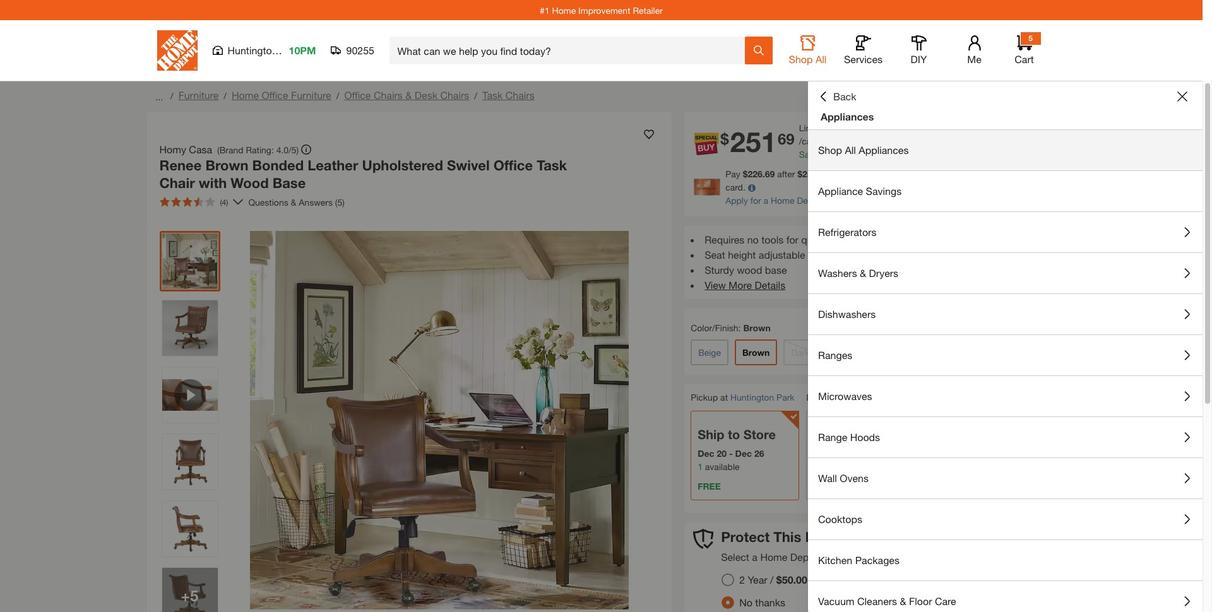 Task type: locate. For each thing, give the bounding box(es) containing it.
1 vertical spatial .
[[841, 149, 843, 160]]

0 horizontal spatial .
[[841, 149, 843, 160]]

chairs
[[374, 89, 403, 101], [440, 89, 469, 101], [506, 89, 535, 101]]

brown down color/finish : brown
[[743, 347, 770, 358]]

option group
[[717, 569, 818, 613]]

task
[[482, 89, 503, 101], [537, 157, 567, 174]]

all up back button
[[816, 53, 827, 65]]

(4) button
[[154, 192, 233, 212]]

vacuum
[[818, 595, 855, 607]]

& left desk
[[406, 89, 412, 101]]

furniture
[[178, 89, 219, 101], [291, 89, 331, 101]]

furniture right ...
[[178, 89, 219, 101]]

$ 251 69
[[721, 125, 795, 159]]

new
[[1018, 169, 1034, 179]]

(
[[856, 149, 858, 160]]

1 chairs from the left
[[374, 89, 403, 101]]

brown homy casa task chairs renee 64.0 image
[[162, 234, 218, 289]]

microwaves button
[[808, 376, 1203, 417]]

0 vertical spatial 20
[[821, 123, 831, 133]]

vacuum cleaners & floor care
[[818, 595, 956, 607]]

1 horizontal spatial for
[[787, 234, 799, 246]]

2 year / $50.00
[[740, 574, 807, 586]]

& left floor
[[900, 595, 907, 607]]

0 vertical spatial a
[[1011, 169, 1015, 179]]

a
[[1011, 169, 1015, 179], [764, 195, 769, 206], [752, 552, 758, 563]]

home up 2 year / $50.00
[[761, 552, 788, 563]]

to
[[848, 392, 856, 403], [728, 427, 740, 442]]

a right 'select'
[[752, 552, 758, 563]]

1 furniture from the left
[[178, 89, 219, 101]]

ranges button
[[808, 335, 1203, 376]]

0 vertical spatial .
[[849, 136, 852, 146]]

appliances
[[821, 111, 874, 123], [859, 144, 909, 156]]

0 horizontal spatial free
[[698, 481, 721, 492]]

brown button
[[735, 340, 777, 366]]

0 horizontal spatial chairs
[[374, 89, 403, 101]]

3 dec from the left
[[844, 448, 861, 459]]

tools
[[762, 234, 784, 246]]

1 vertical spatial huntington
[[731, 392, 774, 403]]

brown right :
[[743, 323, 771, 333]]

all inside shop all button
[[816, 53, 827, 65]]

0 horizontal spatial 90255
[[346, 44, 374, 56]]

me
[[968, 53, 982, 65]]

pay
[[726, 169, 741, 179]]

for inside requires no tools for quick and easy assembly seat height adjustable sturdy wood base view more details
[[787, 234, 799, 246]]

free for friday,
[[813, 481, 837, 492]]

view
[[705, 279, 726, 291]]

0 horizontal spatial to
[[728, 427, 740, 442]]

(4)
[[220, 198, 228, 207]]

home right 'furniture' link
[[232, 89, 259, 101]]

1 vertical spatial 90255
[[858, 393, 883, 403]]

a inside your total qualifying purchase upon opening a new card.
[[1011, 169, 1015, 179]]

assembly
[[872, 234, 915, 246]]

dishwashers button
[[808, 294, 1203, 335]]

a inside protect this item select a home depot protection plan by allstate for:
[[752, 552, 758, 563]]

0 vertical spatial huntington
[[228, 44, 278, 56]]

1 horizontal spatial free
[[813, 481, 837, 492]]

free down 1 on the right bottom of page
[[698, 481, 721, 492]]

wood
[[231, 175, 269, 191]]

all left 39 on the top
[[845, 144, 856, 156]]

base
[[765, 264, 787, 276]]

411
[[835, 136, 849, 146]]

wood
[[737, 264, 762, 276]]

all inside shop all appliances link
[[845, 144, 856, 156]]

/ right year
[[770, 574, 774, 586]]

park left delivering
[[777, 392, 795, 403]]

0 horizontal spatial a
[[752, 552, 758, 563]]

for up adjustable
[[787, 234, 799, 246]]

delivery
[[813, 427, 862, 442]]

20 inside ship to store dec 20 - dec 26 1 available
[[717, 448, 727, 459]]

for down info image
[[751, 195, 761, 206]]

20 left -
[[717, 448, 727, 459]]

1 horizontal spatial 25
[[843, 149, 853, 160]]

office right swivel
[[494, 157, 533, 174]]

shop all appliances link
[[808, 130, 1203, 170]]

1 horizontal spatial all
[[845, 144, 856, 156]]

huntington park button
[[731, 392, 795, 403]]

menu
[[808, 130, 1203, 613]]

1 free from the left
[[698, 481, 721, 492]]

20 inside limit 20 per order /carton $ 411 . 94 save $ 160 . 25 ( 39 %)
[[821, 123, 831, 133]]

to inside delivering to 90255
[[848, 392, 856, 403]]

home office furniture link
[[232, 89, 331, 101]]

brown down (brand
[[205, 157, 248, 174]]

1 vertical spatial a
[[764, 195, 769, 206]]

90255 up ... / furniture / home office furniture / office chairs & desk chairs / task chairs
[[346, 44, 374, 56]]

at
[[721, 392, 728, 403]]

by
[[893, 552, 904, 563]]

card
[[867, 195, 886, 206]]

0 horizontal spatial 25
[[803, 169, 812, 179]]

order
[[849, 123, 869, 133]]

. down order
[[849, 136, 852, 146]]

1 horizontal spatial furniture
[[291, 89, 331, 101]]

to left 90255 link
[[848, 392, 856, 403]]

dec right -
[[735, 448, 752, 459]]

apply for a home depot consumer card
[[726, 195, 886, 206]]

25 inside limit 20 per order /carton $ 411 . 94 save $ 160 . 25 ( 39 %)
[[843, 149, 853, 160]]

huntington left 10pm
[[228, 44, 278, 56]]

0 vertical spatial park
[[280, 44, 301, 56]]

a down 226.69
[[764, 195, 769, 206]]

25 left off
[[803, 169, 812, 179]]

25 left the (
[[843, 149, 853, 160]]

leather
[[308, 157, 358, 174]]

... / furniture / home office furniture / office chairs & desk chairs / task chairs
[[153, 89, 535, 102]]

90255 link
[[858, 391, 883, 405]]

2 horizontal spatial dec
[[844, 448, 861, 459]]

range hoods button
[[808, 417, 1203, 458]]

depot down off
[[797, 195, 821, 206]]

homy
[[159, 143, 186, 155]]

apply now image
[[694, 179, 726, 196]]

1 horizontal spatial dec
[[735, 448, 752, 459]]

dec left 22
[[844, 448, 861, 459]]

delivering to 90255
[[806, 392, 883, 403]]

160
[[826, 149, 841, 160]]

office down 90255 button
[[344, 89, 371, 101]]

1 horizontal spatial a
[[764, 195, 769, 206]]

1 horizontal spatial task
[[537, 157, 567, 174]]

39
[[858, 149, 868, 160]]

shop
[[789, 53, 813, 65], [818, 144, 842, 156]]

0 horizontal spatial for
[[751, 195, 761, 206]]

furniture down 10pm
[[291, 89, 331, 101]]

office
[[262, 89, 288, 101], [344, 89, 371, 101], [494, 157, 533, 174]]

washers & dryers
[[818, 267, 899, 279]]

no
[[740, 597, 753, 609]]

task chairs link
[[482, 89, 535, 101]]

1 horizontal spatial park
[[777, 392, 795, 403]]

protect
[[721, 529, 770, 546]]

homy casa
[[159, 143, 212, 155]]

to up -
[[728, 427, 740, 442]]

all for shop all appliances
[[845, 144, 856, 156]]

ranges
[[818, 349, 853, 361]]

to for store
[[728, 427, 740, 442]]

0 vertical spatial task
[[482, 89, 503, 101]]

select
[[721, 552, 749, 563]]

1 horizontal spatial 20
[[821, 123, 831, 133]]

90255 up hoods
[[858, 393, 883, 403]]

1 horizontal spatial 90255
[[858, 393, 883, 403]]

free
[[698, 481, 721, 492], [813, 481, 837, 492]]

& down base
[[291, 197, 296, 207]]

0 vertical spatial shop
[[789, 53, 813, 65]]

home
[[552, 5, 576, 15], [232, 89, 259, 101], [771, 195, 795, 206], [761, 552, 788, 563]]

office down huntington park
[[262, 89, 288, 101]]

task inside ... / furniture / home office furniture / office chairs & desk chairs / task chairs
[[482, 89, 503, 101]]

$ left 251
[[721, 130, 729, 148]]

0 horizontal spatial shop
[[789, 53, 813, 65]]

appliances down back
[[821, 111, 874, 123]]

2 vertical spatial a
[[752, 552, 758, 563]]

shop inside button
[[789, 53, 813, 65]]

dryers
[[869, 267, 899, 279]]

2 horizontal spatial office
[[494, 157, 533, 174]]

0 vertical spatial 90255
[[346, 44, 374, 56]]

depot down the item
[[790, 552, 818, 563]]

0 horizontal spatial task
[[482, 89, 503, 101]]

a left new
[[1011, 169, 1015, 179]]

color/finish : brown
[[691, 323, 771, 333]]

upholstered
[[362, 157, 443, 174]]

card.
[[726, 182, 746, 193]]

to inside ship to store dec 20 - dec 26 1 available
[[728, 427, 740, 442]]

purchase
[[915, 169, 951, 179]]

0 horizontal spatial huntington
[[228, 44, 278, 56]]

2 free from the left
[[813, 481, 837, 492]]

1 vertical spatial task
[[537, 157, 567, 174]]

1 vertical spatial 20
[[717, 448, 727, 459]]

all for shop all
[[816, 53, 827, 65]]

brown
[[205, 157, 248, 174], [743, 323, 771, 333], [743, 347, 770, 358]]

this
[[774, 529, 801, 546]]

1 vertical spatial to
[[728, 427, 740, 442]]

0 horizontal spatial furniture
[[178, 89, 219, 101]]

cooktops button
[[808, 499, 1203, 540]]

rating:
[[246, 144, 274, 155]]

2 horizontal spatial chairs
[[506, 89, 535, 101]]

option group containing 2 year /
[[717, 569, 818, 613]]

allstate
[[906, 552, 940, 563]]

washers & dryers button
[[808, 253, 1203, 294]]

huntington right at
[[731, 392, 774, 403]]

brown homy casa task chairs renee 4f.3 image
[[162, 501, 218, 557]]

25
[[843, 149, 853, 160], [803, 169, 812, 179]]

huntington
[[228, 44, 278, 56], [731, 392, 774, 403]]

1 vertical spatial appliances
[[859, 144, 909, 156]]

kitchen packages link
[[808, 541, 1203, 581]]

0 horizontal spatial dec
[[698, 448, 715, 459]]

limit 20 per order /carton $ 411 . 94 save $ 160 . 25 ( 39 %)
[[799, 123, 879, 160]]

$
[[721, 130, 729, 148], [830, 136, 835, 146], [821, 149, 826, 160], [743, 169, 748, 179], [798, 169, 803, 179]]

0 horizontal spatial park
[[280, 44, 301, 56]]

0 vertical spatial to
[[848, 392, 856, 403]]

1 vertical spatial shop
[[818, 144, 842, 156]]

services
[[844, 53, 883, 65]]

1 vertical spatial all
[[845, 144, 856, 156]]

1 vertical spatial park
[[777, 392, 795, 403]]

brown homy casa task chairs renee e1.1 image
[[162, 301, 218, 356]]

free left ovens
[[813, 481, 837, 492]]

1 horizontal spatial chairs
[[440, 89, 469, 101]]

answers
[[299, 197, 333, 207]]

office inside "renee brown bonded leather upholstered swivel office task chair with wood base"
[[494, 157, 533, 174]]

park up home office furniture link
[[280, 44, 301, 56]]

226.69
[[748, 169, 775, 179]]

retailer
[[633, 5, 663, 15]]

wall ovens button
[[808, 458, 1203, 499]]

... button
[[153, 88, 165, 105]]

20 left per
[[821, 123, 831, 133]]

0 vertical spatial all
[[816, 53, 827, 65]]

shop inside menu
[[818, 144, 842, 156]]

. down 411 at the right
[[841, 149, 843, 160]]

0 horizontal spatial 20
[[717, 448, 727, 459]]

1 horizontal spatial to
[[848, 392, 856, 403]]

friday,
[[813, 448, 842, 459]]

dec up 1 on the right bottom of page
[[698, 448, 715, 459]]

0 vertical spatial 25
[[843, 149, 853, 160]]

1 vertical spatial depot
[[790, 552, 818, 563]]

1 dec from the left
[[698, 448, 715, 459]]

1 horizontal spatial shop
[[818, 144, 842, 156]]

0 horizontal spatial all
[[816, 53, 827, 65]]

1 vertical spatial for
[[787, 234, 799, 246]]

0 vertical spatial appliances
[[821, 111, 874, 123]]

appliances up the qualifying
[[859, 144, 909, 156]]

base
[[273, 175, 306, 191]]

2 horizontal spatial a
[[1011, 169, 1015, 179]]

home inside ... / furniture / home office furniture / office chairs & desk chairs / task chairs
[[232, 89, 259, 101]]

0 vertical spatial brown
[[205, 157, 248, 174]]

1 vertical spatial brown
[[743, 323, 771, 333]]

2 vertical spatial brown
[[743, 347, 770, 358]]

$ right save
[[821, 149, 826, 160]]

& left dryers
[[860, 267, 866, 279]]



Task type: describe. For each thing, give the bounding box(es) containing it.
delivery friday, dec 22
[[813, 427, 873, 459]]

shop for shop all
[[789, 53, 813, 65]]

qualifying
[[874, 169, 912, 179]]

apply for a home depot consumer card link
[[726, 195, 886, 206]]

delivering
[[806, 392, 845, 403]]

height
[[728, 249, 756, 261]]

2 furniture from the left
[[291, 89, 331, 101]]

back button
[[818, 90, 857, 103]]

/ down 90255 button
[[336, 90, 339, 101]]

$ up 160
[[830, 136, 835, 146]]

limit
[[799, 123, 818, 133]]

5
[[1029, 33, 1033, 43]]

drawer close image
[[1178, 92, 1188, 102]]

upon
[[954, 169, 974, 179]]

#1
[[540, 5, 550, 15]]

washers
[[818, 267, 857, 279]]

shop all
[[789, 53, 827, 65]]

brown homy casa task chairs renee 1f.4 image
[[162, 568, 218, 613]]

with
[[199, 175, 227, 191]]

renee
[[159, 157, 202, 174]]

& inside ... / furniture / home office furniture / office chairs & desk chairs / task chairs
[[406, 89, 412, 101]]

2
[[740, 574, 745, 586]]

free for to
[[698, 481, 721, 492]]

appliance savings
[[818, 185, 902, 197]]

/ left task chairs link
[[474, 90, 477, 101]]

questions
[[248, 197, 288, 207]]

and
[[829, 234, 846, 246]]

more
[[729, 279, 752, 291]]

0 horizontal spatial office
[[262, 89, 288, 101]]

quick
[[802, 234, 826, 246]]

1 vertical spatial 25
[[803, 169, 812, 179]]

6316524675112 image
[[162, 368, 218, 423]]

care
[[935, 595, 956, 607]]

hoods
[[850, 431, 880, 443]]

ship to store dec 20 - dec 26 1 available
[[698, 427, 776, 472]]

desk
[[415, 89, 438, 101]]

packages
[[855, 554, 900, 566]]

kitchen
[[818, 554, 853, 566]]

/carton
[[799, 136, 827, 146]]

task inside "renee brown bonded leather upholstered swivel office task chair with wood base"
[[537, 157, 567, 174]]

feedback link image
[[1195, 213, 1212, 282]]

brown inside "renee brown bonded leather upholstered swivel office task chair with wood base"
[[205, 157, 248, 174]]

2 chairs from the left
[[440, 89, 469, 101]]

90255 inside delivering to 90255
[[858, 393, 883, 403]]

$ right the pay
[[743, 169, 748, 179]]

me button
[[954, 35, 995, 66]]

diy
[[911, 53, 927, 65]]

vacuum cleaners & floor care button
[[808, 582, 1203, 613]]

huntington park
[[228, 44, 301, 56]]

1 horizontal spatial .
[[849, 136, 852, 146]]

per
[[833, 123, 846, 133]]

swivel
[[447, 157, 490, 174]]

appliance
[[818, 185, 863, 197]]

What can we help you find today? search field
[[398, 37, 744, 64]]

plan
[[870, 552, 890, 563]]

color/finish
[[691, 323, 739, 333]]

thanks
[[755, 597, 786, 609]]

(brand
[[217, 144, 243, 155]]

$50.00
[[777, 574, 807, 586]]

refrigerators button
[[808, 212, 1203, 253]]

home right #1 at the left top of page
[[552, 5, 576, 15]]

wall
[[818, 472, 837, 484]]

/ inside 'option group'
[[770, 574, 774, 586]]

apply
[[726, 195, 748, 206]]

services button
[[843, 35, 884, 66]]

22
[[864, 448, 873, 459]]

0 vertical spatial depot
[[797, 195, 821, 206]]

3.5 stars image
[[159, 197, 215, 207]]

dec inside delivery friday, dec 22
[[844, 448, 861, 459]]

cart
[[1015, 53, 1034, 65]]

available
[[705, 462, 740, 472]]

brown homy casa task chairs renee c3.2 image
[[162, 434, 218, 490]]

refrigerators
[[818, 226, 877, 238]]

90255 button
[[331, 44, 375, 57]]

info image
[[748, 185, 756, 192]]

cart 5
[[1015, 33, 1034, 65]]

store
[[744, 427, 776, 442]]

diy button
[[899, 35, 939, 66]]

depot inside protect this item select a home depot protection plan by allstate for:
[[790, 552, 818, 563]]

/ right 'furniture' link
[[224, 90, 227, 101]]

savings
[[866, 185, 902, 197]]

requires
[[705, 234, 745, 246]]

your total qualifying purchase upon opening a new card.
[[726, 169, 1034, 193]]

the home depot logo image
[[157, 30, 197, 71]]

%)
[[868, 149, 879, 160]]

home down after
[[771, 195, 795, 206]]

year
[[748, 574, 768, 586]]

homy casa link
[[159, 142, 217, 157]]

(brand rating: 4.0 /5)
[[217, 144, 299, 155]]

microwaves
[[818, 390, 872, 402]]

...
[[156, 91, 163, 102]]

shop for shop all appliances
[[818, 144, 842, 156]]

menu containing shop all appliances
[[808, 130, 1203, 613]]

easy
[[849, 234, 870, 246]]

(5)
[[335, 197, 345, 207]]

renee brown bonded leather upholstered swivel office task chair with wood base
[[159, 157, 567, 191]]

floor
[[909, 595, 932, 607]]

kitchen packages
[[818, 554, 900, 566]]

1 horizontal spatial office
[[344, 89, 371, 101]]

3 chairs from the left
[[506, 89, 535, 101]]

consumer
[[824, 195, 865, 206]]

cooktops
[[818, 513, 863, 525]]

251
[[730, 125, 777, 159]]

/ right ...
[[170, 90, 173, 101]]

pay $ 226.69 after $ 25 off
[[726, 169, 832, 179]]

furniture link
[[178, 89, 219, 101]]

dishwashers
[[818, 308, 876, 320]]

range hoods
[[818, 431, 880, 443]]

:
[[739, 323, 741, 333]]

brown inside button
[[743, 347, 770, 358]]

requires no tools for quick and easy assembly seat height adjustable sturdy wood base view more details
[[705, 234, 915, 291]]

opening
[[976, 169, 1008, 179]]

$ right after
[[798, 169, 803, 179]]

casa
[[189, 143, 212, 155]]

2 dec from the left
[[735, 448, 752, 459]]

1
[[698, 462, 703, 472]]

0 vertical spatial for
[[751, 195, 761, 206]]

$ inside '$ 251 69'
[[721, 130, 729, 148]]

protect this item select a home depot protection plan by allstate for:
[[721, 529, 958, 563]]

to for 90255
[[848, 392, 856, 403]]

wall ovens
[[818, 472, 869, 484]]

protection
[[821, 552, 867, 563]]

1 horizontal spatial huntington
[[731, 392, 774, 403]]

home inside protect this item select a home depot protection plan by allstate for:
[[761, 552, 788, 563]]

back
[[834, 90, 857, 102]]

90255 inside button
[[346, 44, 374, 56]]



Task type: vqa. For each thing, say whether or not it's contained in the screenshot.
on
no



